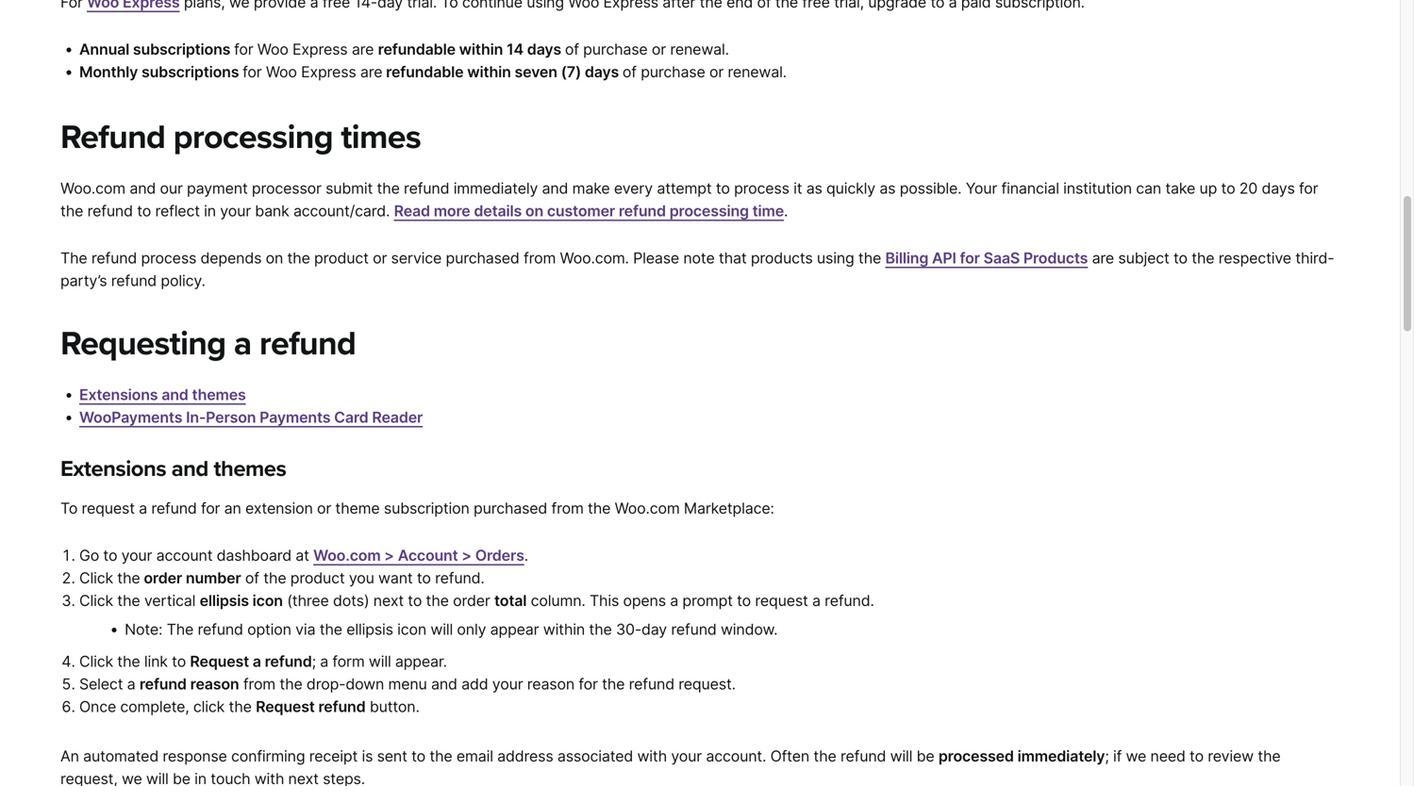 Task type: vqa. For each thing, say whether or not it's contained in the screenshot.
Resources Button
no



Task type: describe. For each thing, give the bounding box(es) containing it.
subscription
[[384, 499, 469, 518]]

need
[[1150, 747, 1185, 766]]

account/card.
[[293, 202, 390, 220]]

touch
[[211, 770, 250, 787]]

often
[[770, 747, 809, 766]]

annual
[[79, 40, 129, 58]]

processed
[[938, 747, 1014, 766]]

0 vertical spatial the
[[60, 249, 87, 267]]

annual subscriptions for woo express are refundable within 14 days of purchase or renewal. monthly subscriptions for woo express are refundable within seven (7) days of purchase or renewal.
[[79, 40, 787, 81]]

process inside woo.com and our payment processor submit the refund immediately and make every attempt to process it as quickly as possible. your financial institution can take up to 20 days for the refund to reflect in your bank account/card.
[[734, 179, 789, 198]]

confirming
[[231, 747, 305, 766]]

0 horizontal spatial icon
[[252, 592, 283, 610]]

our
[[160, 179, 183, 198]]

0 vertical spatial of
[[565, 40, 579, 58]]

card
[[334, 408, 368, 427]]

refund. inside the go to your account dashboard at woo.com > account > orders . click the order number of the product you want to refund.
[[435, 569, 485, 588]]

this
[[590, 592, 619, 610]]

woo.com inside woo.com and our payment processor submit the refund immediately and make every attempt to process it as quickly as possible. your financial institution can take up to 20 days for the refund to reflect in your bank account/card.
[[60, 179, 125, 198]]

in-
[[186, 408, 206, 427]]

1 vertical spatial express
[[301, 63, 356, 81]]

can
[[1136, 179, 1161, 198]]

to down want
[[408, 592, 422, 610]]

1 horizontal spatial request
[[256, 698, 315, 717]]

form
[[332, 653, 365, 671]]

20
[[1239, 179, 1258, 198]]

party's
[[60, 271, 107, 290]]

refund processing times
[[60, 118, 421, 158]]

1 vertical spatial within
[[467, 63, 511, 81]]

and up customer
[[542, 179, 568, 198]]

make
[[572, 179, 610, 198]]

next inside ; if we need to review the request, we will be in touch with next steps.
[[288, 770, 319, 787]]

to inside ; if we need to review the request, we will be in touch with next steps.
[[1190, 747, 1204, 766]]

email
[[456, 747, 493, 766]]

steps.
[[323, 770, 365, 787]]

the refund process depends on the product or service purchased from woo.com. please note that products using the billing api for saas products
[[60, 249, 1088, 267]]

theme
[[335, 499, 380, 518]]

refund down prompt
[[671, 621, 717, 639]]

1 horizontal spatial on
[[525, 202, 543, 220]]

refund down via
[[265, 653, 312, 671]]

window.
[[721, 621, 778, 639]]

refund
[[60, 118, 165, 158]]

request.
[[678, 676, 736, 694]]

submit
[[326, 179, 373, 198]]

click for click the vertical ellipsis icon (three dots) next to the order total column. this opens a prompt to request a refund.
[[79, 592, 113, 610]]

to down account
[[417, 569, 431, 588]]

woo.com > account > orders link
[[313, 547, 524, 565]]

refund right often
[[840, 747, 886, 766]]

(three
[[287, 592, 329, 610]]

refund left "option"
[[198, 621, 243, 639]]

time
[[752, 202, 784, 220]]

extensions and themes woopayments in-person payments card reader
[[79, 386, 423, 427]]

you
[[349, 569, 374, 588]]

extensions and themes link
[[79, 386, 246, 404]]

appear.
[[395, 653, 447, 671]]

account.
[[706, 747, 766, 766]]

to inside click the link to request a refund ; a form will appear. select a refund reason from the drop-down menu and add your reason for the refund request. once complete, click the request refund button.
[[172, 653, 186, 671]]

0 vertical spatial purchased
[[446, 249, 519, 267]]

bank
[[255, 202, 289, 220]]

1 horizontal spatial with
[[637, 747, 667, 766]]

woo.com inside the go to your account dashboard at woo.com > account > orders . click the order number of the product you want to refund.
[[313, 547, 381, 565]]

; inside ; if we need to review the request, we will be in touch with next steps.
[[1105, 747, 1109, 766]]

1 vertical spatial purchased
[[474, 499, 547, 518]]

are inside are subject to the respective third- party's refund policy.
[[1092, 249, 1114, 267]]

days inside woo.com and our payment processor submit the refund immediately and make every attempt to process it as quickly as possible. your financial institution can take up to 20 days for the refund to reflect in your bank account/card.
[[1262, 179, 1295, 198]]

option
[[247, 621, 291, 639]]

associated
[[557, 747, 633, 766]]

; inside click the link to request a refund ; a form will appear. select a refund reason from the drop-down menu and add your reason for the refund request. once complete, click the request refund button.
[[312, 653, 316, 671]]

dots)
[[333, 592, 369, 610]]

every
[[614, 179, 653, 198]]

immediately inside woo.com and our payment processor submit the refund immediately and make every attempt to process it as quickly as possible. your financial institution can take up to 20 days for the refund to reflect in your bank account/card.
[[453, 179, 538, 198]]

1 horizontal spatial request
[[755, 592, 808, 610]]

0 vertical spatial subscriptions
[[133, 40, 230, 58]]

1 vertical spatial refundable
[[386, 63, 464, 81]]

0 vertical spatial request
[[82, 499, 135, 518]]

note:
[[125, 621, 163, 639]]

refund up payments
[[259, 324, 356, 364]]

click the vertical ellipsis icon (three dots) next to the order total column. this opens a prompt to request a refund.
[[79, 592, 874, 610]]

1 vertical spatial we
[[122, 770, 142, 787]]

to
[[60, 499, 78, 518]]

1 vertical spatial woo.com
[[615, 499, 680, 518]]

woo.com.
[[560, 249, 629, 267]]

in inside woo.com and our payment processor submit the refund immediately and make every attempt to process it as quickly as possible. your financial institution can take up to 20 days for the refund to reflect in your bank account/card.
[[204, 202, 216, 220]]

billing
[[885, 249, 928, 267]]

click
[[193, 698, 225, 717]]

to up window.
[[737, 592, 751, 610]]

quickly
[[826, 179, 875, 198]]

to right up
[[1221, 179, 1235, 198]]

from inside click the link to request a refund ; a form will appear. select a refund reason from the drop-down menu and add your reason for the refund request. once complete, click the request refund button.
[[243, 676, 275, 694]]

extensions and themes
[[60, 456, 286, 483]]

. inside the go to your account dashboard at woo.com > account > orders . click the order number of the product you want to refund.
[[524, 547, 528, 565]]

only
[[457, 621, 486, 639]]

1 vertical spatial renewal.
[[728, 63, 787, 81]]

appear
[[490, 621, 539, 639]]

attempt
[[657, 179, 712, 198]]

click for click the link to request a refund ; a form will appear. select a refund reason from the drop-down menu and add your reason for the refund request. once complete, click the request refund button.
[[79, 653, 113, 671]]

; if we need to review the request, we will be in touch with next steps.
[[60, 747, 1281, 787]]

refund down every
[[619, 202, 666, 220]]

1 horizontal spatial icon
[[397, 621, 426, 639]]

0 horizontal spatial process
[[141, 249, 196, 267]]

1 vertical spatial woo
[[266, 63, 297, 81]]

refund left reflect
[[87, 202, 133, 220]]

billing api for saas products link
[[885, 249, 1088, 267]]

details
[[474, 202, 522, 220]]

0 vertical spatial are
[[352, 40, 374, 58]]

subject
[[1118, 249, 1169, 267]]

will inside click the link to request a refund ; a form will appear. select a refund reason from the drop-down menu and add your reason for the refund request. once complete, click the request refund button.
[[369, 653, 391, 671]]

0 vertical spatial within
[[459, 40, 503, 58]]

the inside are subject to the respective third- party's refund policy.
[[1192, 249, 1214, 267]]

total
[[494, 592, 527, 610]]

vertical
[[144, 592, 195, 610]]

1 vertical spatial refund.
[[825, 592, 874, 610]]

requesting
[[60, 324, 226, 364]]

an
[[224, 499, 241, 518]]

0 vertical spatial renewal.
[[670, 40, 729, 58]]

third-
[[1295, 249, 1334, 267]]

api
[[932, 249, 956, 267]]

want
[[378, 569, 413, 588]]

for inside woo.com and our payment processor submit the refund immediately and make every attempt to process it as quickly as possible. your financial institution can take up to 20 days for the refund to reflect in your bank account/card.
[[1299, 179, 1318, 198]]

themes for extensions and themes
[[214, 456, 286, 483]]

will left processed
[[890, 747, 912, 766]]

click inside the go to your account dashboard at woo.com > account > orders . click the order number of the product you want to refund.
[[79, 569, 113, 588]]

take
[[1165, 179, 1195, 198]]

0 vertical spatial be
[[917, 747, 934, 766]]

1 > from the left
[[384, 547, 394, 565]]

0 horizontal spatial days
[[527, 40, 561, 58]]

0 horizontal spatial on
[[266, 249, 283, 267]]

woopayments
[[79, 408, 182, 427]]

1 vertical spatial subscriptions
[[141, 63, 239, 81]]

refund up party's
[[91, 249, 137, 267]]

once
[[79, 698, 116, 717]]

extensions for extensions and themes
[[60, 456, 166, 483]]

will inside ; if we need to review the request, we will be in touch with next steps.
[[146, 770, 168, 787]]

refund up 'read'
[[404, 179, 449, 198]]

account
[[398, 547, 458, 565]]

refund inside are subject to the respective third- party's refund policy.
[[111, 271, 157, 290]]

address
[[497, 747, 553, 766]]

prompt
[[682, 592, 733, 610]]

30-
[[616, 621, 641, 639]]

note
[[683, 249, 715, 267]]

products
[[751, 249, 813, 267]]

1 as from the left
[[806, 179, 822, 198]]

0 vertical spatial next
[[373, 592, 404, 610]]

times
[[341, 118, 421, 158]]

add
[[461, 676, 488, 694]]

reflect
[[155, 202, 200, 220]]

1 vertical spatial from
[[551, 499, 584, 518]]

0 vertical spatial processing
[[173, 118, 333, 158]]

financial
[[1001, 179, 1059, 198]]



Task type: locate. For each thing, give the bounding box(es) containing it.
using
[[817, 249, 854, 267]]

refund
[[404, 179, 449, 198], [87, 202, 133, 220], [619, 202, 666, 220], [91, 249, 137, 267], [111, 271, 157, 290], [259, 324, 356, 364], [151, 499, 197, 518], [198, 621, 243, 639], [671, 621, 717, 639], [265, 653, 312, 671], [139, 676, 187, 694], [629, 676, 674, 694], [318, 698, 366, 717], [840, 747, 886, 766]]

; up drop-
[[312, 653, 316, 671]]

1 vertical spatial next
[[288, 770, 319, 787]]

extensions down woopayments
[[60, 456, 166, 483]]

your down payment
[[220, 202, 251, 220]]

from down "option"
[[243, 676, 275, 694]]

0 vertical spatial on
[[525, 202, 543, 220]]

your inside click the link to request a refund ; a form will appear. select a refund reason from the drop-down menu and add your reason for the refund request. once complete, click the request refund button.
[[492, 676, 523, 694]]

refund.
[[435, 569, 485, 588], [825, 592, 874, 610]]

purchased down 'details'
[[446, 249, 519, 267]]

and left add
[[431, 676, 457, 694]]

days
[[527, 40, 561, 58], [585, 63, 619, 81], [1262, 179, 1295, 198]]

0 horizontal spatial of
[[245, 569, 259, 588]]

0 horizontal spatial ellipsis
[[200, 592, 249, 610]]

0 horizontal spatial refund.
[[435, 569, 485, 588]]

are subject to the respective third- party's refund policy.
[[60, 249, 1334, 290]]

1 vertical spatial request
[[256, 698, 315, 717]]

1 horizontal spatial refund.
[[825, 592, 874, 610]]

0 horizontal spatial woo.com
[[60, 179, 125, 198]]

sent
[[377, 747, 407, 766]]

1 horizontal spatial next
[[373, 592, 404, 610]]

read more details on customer refund processing time .
[[394, 202, 788, 220]]

themes up an
[[214, 456, 286, 483]]

2 vertical spatial click
[[79, 653, 113, 671]]

to right need
[[1190, 747, 1204, 766]]

in down payment
[[204, 202, 216, 220]]

extensions
[[79, 386, 158, 404], [60, 456, 166, 483]]

refund down drop-
[[318, 698, 366, 717]]

will down automated
[[146, 770, 168, 787]]

possible.
[[900, 179, 962, 198]]

0 vertical spatial .
[[784, 202, 788, 220]]

and inside click the link to request a refund ; a form will appear. select a refund reason from the drop-down menu and add your reason for the refund request. once complete, click the request refund button.
[[431, 676, 457, 694]]

1 vertical spatial ellipsis
[[346, 621, 393, 639]]

seven
[[515, 63, 557, 81]]

your right go
[[121, 547, 152, 565]]

for
[[234, 40, 253, 58], [243, 63, 262, 81], [1299, 179, 1318, 198], [960, 249, 980, 267], [201, 499, 220, 518], [579, 676, 598, 694]]

from left woo.com.
[[524, 249, 556, 267]]

1 vertical spatial product
[[290, 569, 345, 588]]

to right sent in the bottom left of the page
[[411, 747, 425, 766]]

and inside extensions and themes woopayments in-person payments card reader
[[161, 386, 188, 404]]

1 horizontal spatial process
[[734, 179, 789, 198]]

and for woo.com and our payment processor submit the refund immediately and make every attempt to process it as quickly as possible. your financial institution can take up to 20 days for the refund to reflect in your bank account/card.
[[130, 179, 156, 198]]

in down response
[[194, 770, 207, 787]]

menu
[[388, 676, 427, 694]]

. up products
[[784, 202, 788, 220]]

0 vertical spatial purchase
[[583, 40, 648, 58]]

in
[[204, 202, 216, 220], [194, 770, 207, 787]]

an
[[60, 747, 79, 766]]

be left processed
[[917, 747, 934, 766]]

request right to
[[82, 499, 135, 518]]

0 vertical spatial refundable
[[378, 40, 456, 58]]

down
[[346, 676, 384, 694]]

payment
[[187, 179, 248, 198]]

1 horizontal spatial days
[[585, 63, 619, 81]]

in inside ; if we need to review the request, we will be in touch with next steps.
[[194, 770, 207, 787]]

request down drop-
[[256, 698, 315, 717]]

1 vertical spatial are
[[360, 63, 382, 81]]

reason down appear
[[527, 676, 575, 694]]

to right subject at the top
[[1173, 249, 1188, 267]]

0 vertical spatial ellipsis
[[200, 592, 249, 610]]

2 vertical spatial woo.com
[[313, 547, 381, 565]]

next down want
[[373, 592, 404, 610]]

1 horizontal spatial as
[[879, 179, 896, 198]]

icon up appear.
[[397, 621, 426, 639]]

product down account/card.
[[314, 249, 369, 267]]

request up window.
[[755, 592, 808, 610]]

process
[[734, 179, 789, 198], [141, 249, 196, 267]]

click
[[79, 569, 113, 588], [79, 592, 113, 610], [79, 653, 113, 671]]

immediately up 'details'
[[453, 179, 538, 198]]

icon up "option"
[[252, 592, 283, 610]]

woo.com
[[60, 179, 125, 198], [615, 499, 680, 518], [313, 547, 381, 565]]

2 click from the top
[[79, 592, 113, 610]]

on right 'details'
[[525, 202, 543, 220]]

1 click from the top
[[79, 569, 113, 588]]

within down 14
[[467, 63, 511, 81]]

0 horizontal spatial next
[[288, 770, 319, 787]]

ellipsis down dots)
[[346, 621, 393, 639]]

1 vertical spatial be
[[173, 770, 190, 787]]

to request a refund for an extension or theme subscription purchased from the woo.com marketplace:
[[60, 499, 774, 518]]

subscriptions up monthly
[[133, 40, 230, 58]]

1 vertical spatial themes
[[214, 456, 286, 483]]

customer
[[547, 202, 615, 220]]

processor
[[252, 179, 321, 198]]

0 horizontal spatial immediately
[[453, 179, 538, 198]]

opens
[[623, 592, 666, 610]]

. up total
[[524, 547, 528, 565]]

ellipsis
[[200, 592, 249, 610], [346, 621, 393, 639]]

go
[[79, 547, 99, 565]]

product up (three
[[290, 569, 345, 588]]

0 horizontal spatial processing
[[173, 118, 333, 158]]

3 click from the top
[[79, 653, 113, 671]]

from
[[524, 249, 556, 267], [551, 499, 584, 518], [243, 676, 275, 694]]

saas
[[983, 249, 1020, 267]]

woo.com left marketplace:
[[615, 499, 680, 518]]

monthly
[[79, 63, 138, 81]]

from up column. on the left
[[551, 499, 584, 518]]

your inside woo.com and our payment processor submit the refund immediately and make every attempt to process it as quickly as possible. your financial institution can take up to 20 days for the refund to reflect in your bank account/card.
[[220, 202, 251, 220]]

with down "confirming"
[[254, 770, 284, 787]]

themes for extensions and themes woopayments in-person payments card reader
[[192, 386, 246, 404]]

1 horizontal spatial the
[[167, 621, 194, 639]]

request up click
[[190, 653, 249, 671]]

on right depends
[[266, 249, 283, 267]]

1 vertical spatial purchase
[[641, 63, 705, 81]]

processing down attempt
[[669, 202, 749, 220]]

1 vertical spatial order
[[453, 592, 490, 610]]

2 vertical spatial within
[[543, 621, 585, 639]]

to left reflect
[[137, 202, 151, 220]]

or
[[652, 40, 666, 58], [709, 63, 724, 81], [373, 249, 387, 267], [317, 499, 331, 518]]

1 vertical spatial ;
[[1105, 747, 1109, 766]]

order up 'vertical' at the left
[[144, 569, 182, 588]]

0 horizontal spatial >
[[384, 547, 394, 565]]

2 horizontal spatial of
[[623, 63, 637, 81]]

1 vertical spatial in
[[194, 770, 207, 787]]

refund down extensions and themes at left
[[151, 499, 197, 518]]

request,
[[60, 770, 118, 787]]

of down dashboard
[[245, 569, 259, 588]]

0 horizontal spatial as
[[806, 179, 822, 198]]

up
[[1199, 179, 1217, 198]]

0 horizontal spatial ;
[[312, 653, 316, 671]]

subscriptions
[[133, 40, 230, 58], [141, 63, 239, 81]]

will left only
[[431, 621, 453, 639]]

subscriptions right monthly
[[141, 63, 239, 81]]

depends
[[200, 249, 262, 267]]

of inside the go to your account dashboard at woo.com > account > orders . click the order number of the product you want to refund.
[[245, 569, 259, 588]]

extensions for extensions and themes woopayments in-person payments card reader
[[79, 386, 158, 404]]

within
[[459, 40, 503, 58], [467, 63, 511, 81], [543, 621, 585, 639]]

1 horizontal spatial order
[[453, 592, 490, 610]]

0 vertical spatial from
[[524, 249, 556, 267]]

0 horizontal spatial request
[[82, 499, 135, 518]]

0 horizontal spatial request
[[190, 653, 249, 671]]

0 vertical spatial in
[[204, 202, 216, 220]]

0 vertical spatial ;
[[312, 653, 316, 671]]

next down receipt
[[288, 770, 319, 787]]

person
[[206, 408, 256, 427]]

your
[[966, 179, 997, 198]]

via
[[295, 621, 315, 639]]

immediately left if
[[1017, 747, 1105, 766]]

0 horizontal spatial with
[[254, 770, 284, 787]]

request
[[190, 653, 249, 671], [256, 698, 315, 717]]

automated
[[83, 747, 159, 766]]

dashboard
[[217, 547, 291, 565]]

days right 20
[[1262, 179, 1295, 198]]

; left if
[[1105, 747, 1109, 766]]

to right link
[[172, 653, 186, 671]]

ellipsis down number
[[200, 592, 249, 610]]

for inside click the link to request a refund ; a form will appear. select a refund reason from the drop-down menu and add your reason for the refund request. once complete, click the request refund button.
[[579, 676, 598, 694]]

the
[[377, 179, 400, 198], [60, 202, 83, 220], [287, 249, 310, 267], [858, 249, 881, 267], [1192, 249, 1214, 267], [588, 499, 611, 518], [117, 569, 140, 588], [263, 569, 286, 588], [117, 592, 140, 610], [426, 592, 449, 610], [319, 621, 342, 639], [589, 621, 612, 639], [117, 653, 140, 671], [280, 676, 302, 694], [602, 676, 625, 694], [229, 698, 252, 717], [430, 747, 452, 766], [813, 747, 836, 766], [1258, 747, 1281, 766]]

themes up person
[[192, 386, 246, 404]]

1 horizontal spatial we
[[1126, 747, 1146, 766]]

0 horizontal spatial reason
[[190, 676, 239, 694]]

at
[[296, 547, 309, 565]]

be inside ; if we need to review the request, we will be in touch with next steps.
[[173, 770, 190, 787]]

1 vertical spatial the
[[167, 621, 194, 639]]

we
[[1126, 747, 1146, 766], [122, 770, 142, 787]]

your left account.
[[671, 747, 702, 766]]

1 horizontal spatial >
[[462, 547, 472, 565]]

> left orders
[[462, 547, 472, 565]]

2 as from the left
[[879, 179, 896, 198]]

the
[[60, 249, 87, 267], [167, 621, 194, 639]]

button.
[[370, 698, 419, 717]]

with
[[637, 747, 667, 766], [254, 770, 284, 787]]

themes inside extensions and themes woopayments in-person payments card reader
[[192, 386, 246, 404]]

0 horizontal spatial .
[[524, 547, 528, 565]]

0 vertical spatial themes
[[192, 386, 246, 404]]

policy.
[[161, 271, 205, 290]]

1 vertical spatial .
[[524, 547, 528, 565]]

next
[[373, 592, 404, 610], [288, 770, 319, 787]]

will up down in the bottom of the page
[[369, 653, 391, 671]]

within left 14
[[459, 40, 503, 58]]

to right go
[[103, 547, 117, 565]]

as right it at the top
[[806, 179, 822, 198]]

and for extensions and themes
[[171, 456, 208, 483]]

woo.com down refund
[[60, 179, 125, 198]]

1 horizontal spatial reason
[[527, 676, 575, 694]]

extensions up woopayments
[[79, 386, 158, 404]]

0 vertical spatial woo
[[257, 40, 288, 58]]

2 vertical spatial days
[[1262, 179, 1295, 198]]

2 vertical spatial from
[[243, 676, 275, 694]]

extensions inside extensions and themes woopayments in-person payments card reader
[[79, 386, 158, 404]]

select
[[79, 676, 123, 694]]

process up policy.
[[141, 249, 196, 267]]

0 vertical spatial extensions
[[79, 386, 158, 404]]

payments
[[260, 408, 330, 427]]

and up in-
[[161, 386, 188, 404]]

1 reason from the left
[[190, 676, 239, 694]]

1 horizontal spatial processing
[[669, 202, 749, 220]]

orders
[[475, 547, 524, 565]]

woopayments in-person payments card reader link
[[79, 408, 423, 427]]

2 reason from the left
[[527, 676, 575, 694]]

1 vertical spatial on
[[266, 249, 283, 267]]

response
[[163, 747, 227, 766]]

it
[[793, 179, 802, 198]]

days up seven
[[527, 40, 561, 58]]

reason up click
[[190, 676, 239, 694]]

if
[[1113, 747, 1122, 766]]

more
[[434, 202, 470, 220]]

2 > from the left
[[462, 547, 472, 565]]

processing
[[173, 118, 333, 158], [669, 202, 749, 220]]

refund left policy.
[[111, 271, 157, 290]]

1 vertical spatial process
[[141, 249, 196, 267]]

the inside ; if we need to review the request, we will be in touch with next steps.
[[1258, 747, 1281, 766]]

(7)
[[561, 63, 581, 81]]

your inside the go to your account dashboard at woo.com > account > orders . click the order number of the product you want to refund.
[[121, 547, 152, 565]]

your right add
[[492, 676, 523, 694]]

2 vertical spatial of
[[245, 569, 259, 588]]

as right the quickly
[[879, 179, 896, 198]]

1 horizontal spatial ;
[[1105, 747, 1109, 766]]

an automated response confirming receipt is sent to the email address associated with your account. often the refund will be processed immediately
[[60, 747, 1105, 766]]

0 vertical spatial we
[[1126, 747, 1146, 766]]

and for extensions and themes woopayments in-person payments card reader
[[161, 386, 188, 404]]

day
[[641, 621, 667, 639]]

to inside are subject to the respective third- party's refund policy.
[[1173, 249, 1188, 267]]

0 horizontal spatial we
[[122, 770, 142, 787]]

refund down link
[[139, 676, 187, 694]]

order up only
[[453, 592, 490, 610]]

icon
[[252, 592, 283, 610], [397, 621, 426, 639]]

click the link to request a refund ; a form will appear. select a refund reason from the drop-down menu and add your reason for the refund request. once complete, click the request refund button.
[[79, 653, 736, 717]]

and down in-
[[171, 456, 208, 483]]

with right associated
[[637, 747, 667, 766]]

order inside the go to your account dashboard at woo.com > account > orders . click the order number of the product you want to refund.
[[144, 569, 182, 588]]

1 horizontal spatial .
[[784, 202, 788, 220]]

0 vertical spatial express
[[292, 40, 348, 58]]

and
[[130, 179, 156, 198], [542, 179, 568, 198], [161, 386, 188, 404], [171, 456, 208, 483], [431, 676, 457, 694]]

and left our
[[130, 179, 156, 198]]

within down column. on the left
[[543, 621, 585, 639]]

purchased up orders
[[474, 499, 547, 518]]

of right the (7)
[[623, 63, 637, 81]]

process up time
[[734, 179, 789, 198]]

the up party's
[[60, 249, 87, 267]]

0 vertical spatial woo.com
[[60, 179, 125, 198]]

service
[[391, 249, 442, 267]]

account
[[156, 547, 213, 565]]

1 vertical spatial of
[[623, 63, 637, 81]]

days right the (7)
[[585, 63, 619, 81]]

;
[[312, 653, 316, 671], [1105, 747, 1109, 766]]

2 horizontal spatial woo.com
[[615, 499, 680, 518]]

click inside click the link to request a refund ; a form will appear. select a refund reason from the drop-down menu and add your reason for the refund request. once complete, click the request refund button.
[[79, 653, 113, 671]]

1 horizontal spatial ellipsis
[[346, 621, 393, 639]]

0 vertical spatial request
[[190, 653, 249, 671]]

woo.com up the you at left bottom
[[313, 547, 381, 565]]

0 vertical spatial product
[[314, 249, 369, 267]]

refund down day
[[629, 676, 674, 694]]

with inside ; if we need to review the request, we will be in touch with next steps.
[[254, 770, 284, 787]]

product inside the go to your account dashboard at woo.com > account > orders . click the order number of the product you want to refund.
[[290, 569, 345, 588]]

review
[[1208, 747, 1254, 766]]

note: the refund option via the ellipsis icon will only appear within the 30-day refund window.
[[125, 621, 778, 639]]

we right if
[[1126, 747, 1146, 766]]

will
[[431, 621, 453, 639], [369, 653, 391, 671], [890, 747, 912, 766], [146, 770, 168, 787]]

1 horizontal spatial immediately
[[1017, 747, 1105, 766]]

1 vertical spatial icon
[[397, 621, 426, 639]]

the down 'vertical' at the left
[[167, 621, 194, 639]]

1 horizontal spatial woo.com
[[313, 547, 381, 565]]

to right attempt
[[716, 179, 730, 198]]

processing up processor
[[173, 118, 333, 158]]

1 vertical spatial extensions
[[60, 456, 166, 483]]

refundable
[[378, 40, 456, 58], [386, 63, 464, 81]]

requesting a refund
[[60, 324, 356, 364]]

be down response
[[173, 770, 190, 787]]

we down automated
[[122, 770, 142, 787]]

link
[[144, 653, 168, 671]]



